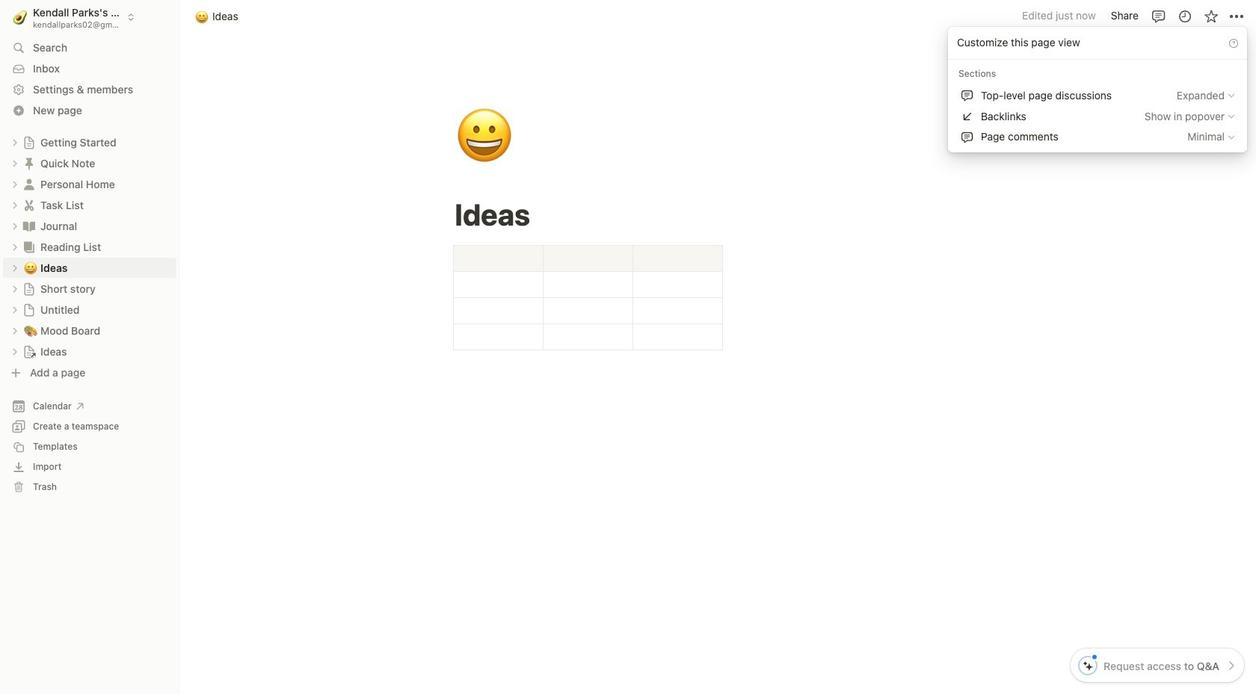Task type: vqa. For each thing, say whether or not it's contained in the screenshot.
🗞️ image
no



Task type: locate. For each thing, give the bounding box(es) containing it.
😀 image
[[195, 8, 209, 25]]

😀 image
[[455, 99, 514, 175]]

🥑 image
[[13, 8, 27, 26]]

comments image
[[1151, 9, 1166, 24]]



Task type: describe. For each thing, give the bounding box(es) containing it.
favorite image
[[1204, 9, 1219, 24]]

updates image
[[1178, 9, 1193, 24]]



